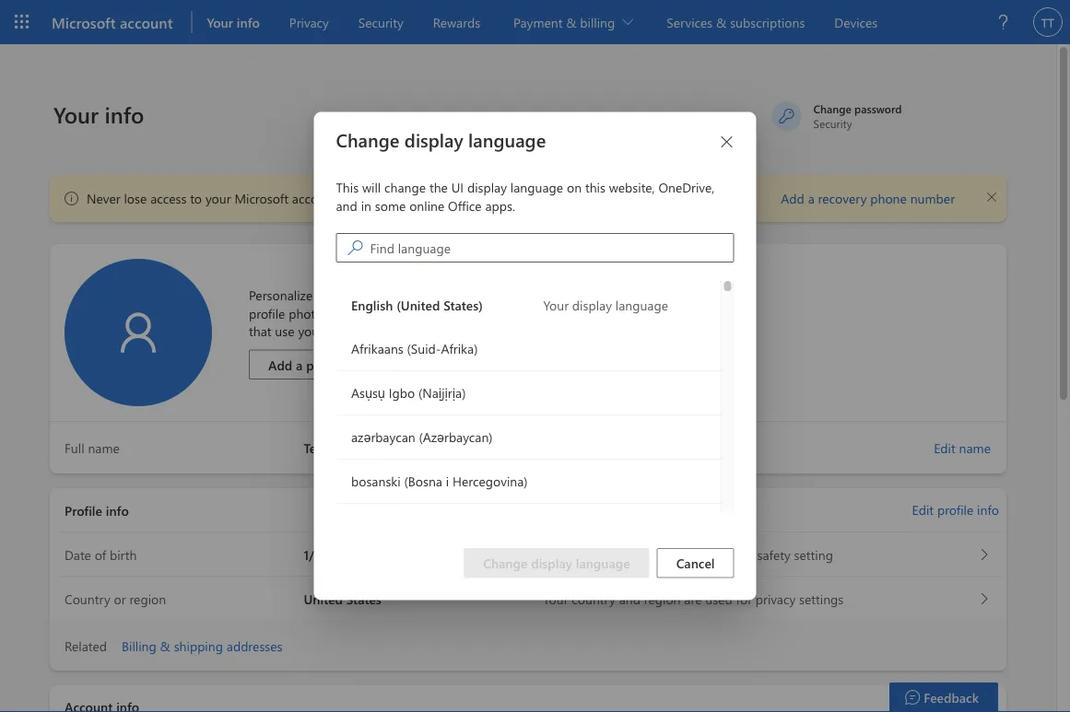 Task type: describe. For each thing, give the bounding box(es) containing it.
password
[[855, 101, 902, 116]]

 button
[[978, 182, 1007, 212]]

billing
[[122, 638, 157, 655]]

is
[[647, 546, 655, 563]]

services & subscriptions link
[[660, 0, 813, 44]]

add for add a photo
[[268, 356, 293, 373]]

profile
[[65, 502, 102, 519]]

profile info
[[65, 502, 129, 519]]

your inside "contextual menu" menu bar
[[207, 13, 233, 30]]

this
[[585, 179, 606, 196]]

account left in
[[292, 190, 337, 207]]

united states
[[304, 591, 382, 608]]

country
[[572, 591, 616, 608]]

display inside list of languages element
[[572, 297, 612, 314]]

website,
[[609, 179, 655, 196]]

privacy link
[[282, 0, 336, 44]]

apps
[[410, 305, 438, 322]]

number
[[911, 190, 955, 207]]

2 vertical spatial your
[[298, 323, 324, 340]]

services & subscriptions
[[667, 13, 805, 30]]

your info inside "contextual menu" menu bar
[[207, 13, 260, 30]]

online
[[410, 197, 445, 214]]

cancel button
[[657, 549, 735, 579]]

(naịjịrịa)
[[418, 385, 466, 402]]


[[348, 240, 363, 255]]

name for full name
[[88, 440, 120, 457]]

services
[[667, 13, 713, 30]]

onedrive,
[[659, 179, 715, 196]]

your down change display language button
[[543, 591, 569, 608]]


[[720, 134, 735, 149]]

to
[[190, 190, 202, 207]]

privacy
[[289, 13, 329, 30]]

related
[[65, 638, 107, 655]]


[[988, 192, 997, 202]]

1 of from the left
[[95, 546, 106, 563]]

 button
[[712, 127, 742, 156]]

hercegovina)
[[452, 473, 528, 490]]

for for account
[[689, 546, 705, 563]]

and inside personalize your account with a photo. your profile photo will appear on apps and devices that use your microsoft account.
[[441, 305, 463, 322]]

are
[[685, 591, 702, 608]]

english
[[351, 297, 393, 314]]

list of languages element
[[336, 281, 735, 713]]


[[119, 314, 158, 352]]

asụsụ
[[351, 385, 385, 402]]

change display language dialog
[[0, 0, 1071, 713]]

or
[[114, 591, 126, 608]]

setting
[[795, 546, 834, 563]]

security inside change password security
[[814, 116, 853, 130]]

country
[[65, 591, 110, 608]]

phone
[[871, 190, 907, 207]]

in
[[361, 197, 372, 214]]

office
[[448, 197, 482, 214]]

add a recovery phone number link
[[781, 190, 955, 208]]

and inside this will change the ui display language on this website, onedrive, and in some online office apps.
[[336, 197, 358, 214]]

azərbaycan
[[351, 429, 415, 446]]

your inside personalize your account with a photo. your profile photo will appear on apps and devices that use your microsoft account.
[[472, 287, 498, 304]]

profile inside personalize your account with a photo. your profile photo will appear on apps and devices that use your microsoft account.
[[249, 305, 285, 322]]

with
[[394, 287, 418, 304]]

display inside this will change the ui display language on this website, onedrive, and in some online office apps.
[[467, 179, 507, 196]]

that
[[249, 323, 272, 340]]

this will change the ui display language on this website, onedrive, and in some online office apps.
[[336, 179, 715, 214]]

your up the 
[[53, 99, 99, 129]]

billing & shipping addresses link
[[122, 638, 283, 655]]

your date of birth is used for account safety setting
[[543, 546, 834, 563]]

addresses
[[227, 638, 283, 655]]

photo.
[[432, 287, 469, 304]]

azərbaycan (azərbaycan)
[[351, 429, 493, 446]]

change
[[385, 179, 426, 196]]

terry
[[304, 440, 333, 457]]

microsoft inside personalize your account with a photo. your profile photo will appear on apps and devices that use your microsoft account.
[[327, 323, 381, 340]]

date
[[572, 546, 597, 563]]

appear
[[349, 305, 388, 322]]

rewards
[[433, 13, 481, 30]]

billing & shipping addresses
[[122, 638, 283, 655]]

0 vertical spatial your
[[206, 190, 231, 207]]

info inside button
[[978, 502, 1000, 519]]

afrika)
[[441, 340, 478, 357]]

afrikaans (suid-afrika)
[[351, 340, 478, 357]]

subscriptions
[[731, 13, 805, 30]]

edit for edit profile info
[[913, 502, 934, 519]]

on inside personalize your account with a photo. your profile photo will appear on apps and devices that use your microsoft account.
[[392, 305, 407, 322]]

2 region from the left
[[644, 591, 681, 608]]

privacy
[[756, 591, 796, 608]]

photo inside personalize your account with a photo. your profile photo will appear on apps and devices that use your microsoft account.
[[289, 305, 323, 322]]

microsoft account link
[[44, 0, 191, 44]]

your inside list of languages element
[[543, 297, 569, 314]]

on inside this will change the ui display language on this website, onedrive, and in some online office apps.
[[567, 179, 582, 196]]

2 of from the left
[[601, 546, 612, 563]]

edit profile info button
[[913, 501, 1000, 520]]

states
[[347, 591, 382, 608]]

this
[[336, 179, 359, 196]]

ui
[[452, 179, 464, 196]]

language inside this will change the ui display language on this website, onedrive, and in some online office apps.
[[511, 179, 564, 196]]

united
[[304, 591, 343, 608]]

microsoft account banner
[[0, 0, 1071, 44]]

safety
[[758, 546, 791, 563]]

a inside personalize your account with a photo. your profile photo will appear on apps and devices that use your microsoft account.
[[422, 287, 428, 304]]

photo inside button
[[306, 356, 342, 373]]

personalize your account with a photo. your profile photo will appear on apps and devices that use your microsoft account.
[[249, 287, 508, 340]]

devices
[[466, 305, 508, 322]]

1 birth from the left
[[110, 546, 137, 563]]

will inside personalize your account with a photo. your profile photo will appear on apps and devices that use your microsoft account.
[[327, 305, 345, 322]]

your left date
[[543, 546, 569, 563]]

list item inside list of languages element
[[336, 504, 721, 549]]



Task type: vqa. For each thing, say whether or not it's contained in the screenshot.
rightmost for
yes



Task type: locate. For each thing, give the bounding box(es) containing it.
a left recovery
[[808, 190, 815, 207]]

0 horizontal spatial a
[[296, 356, 303, 373]]

security link
[[351, 0, 411, 44]]

0 horizontal spatial security
[[358, 13, 404, 30]]

0 horizontal spatial used
[[659, 546, 686, 563]]

1 horizontal spatial your info
[[207, 13, 260, 30]]

0 horizontal spatial &
[[160, 638, 170, 655]]

account inside "banner"
[[120, 12, 173, 32]]

region left are at right bottom
[[644, 591, 681, 608]]

will
[[362, 179, 381, 196], [327, 305, 345, 322]]

and down this
[[336, 197, 358, 214]]

1 vertical spatial a
[[422, 287, 428, 304]]

0 vertical spatial a
[[808, 190, 815, 207]]

account up appear
[[345, 287, 391, 304]]

1 vertical spatial your info
[[53, 99, 144, 129]]

photo up use
[[289, 305, 323, 322]]

display up the
[[405, 127, 464, 152]]

1 horizontal spatial will
[[362, 179, 381, 196]]

birth up or
[[110, 546, 137, 563]]

0 vertical spatial change display language
[[336, 127, 546, 152]]

a for recovery
[[808, 190, 815, 207]]

photo left afrikaans
[[306, 356, 342, 373]]

& inside services & subscriptions link
[[717, 13, 727, 30]]

info left 'privacy'
[[237, 13, 260, 30]]

add a recovery phone number
[[781, 190, 955, 207]]

1 horizontal spatial security
[[814, 116, 853, 130]]

&
[[717, 13, 727, 30], [160, 638, 170, 655]]

will up in
[[362, 179, 381, 196]]

(united
[[396, 297, 440, 314]]

profile inside button
[[938, 502, 974, 519]]

(suid-
[[407, 340, 441, 357]]

change display language inside button
[[483, 555, 630, 572]]

language inside button
[[576, 555, 630, 572]]

account
[[120, 12, 173, 32], [292, 190, 337, 207], [345, 287, 391, 304], [709, 546, 754, 563]]

1 vertical spatial security
[[814, 116, 853, 130]]

i
[[446, 473, 449, 490]]

change display language up country
[[483, 555, 630, 572]]

add a photo button
[[249, 350, 361, 380]]

region right or
[[129, 591, 166, 608]]

edit name
[[934, 440, 991, 457]]

edit inside edit profile info button
[[913, 502, 934, 519]]

0 horizontal spatial on
[[392, 305, 407, 322]]

display up country
[[531, 555, 573, 572]]

0 vertical spatial used
[[659, 546, 686, 563]]

2 horizontal spatial a
[[808, 190, 815, 207]]

(azərbaycan)
[[419, 429, 493, 446]]

change display language document
[[0, 0, 1071, 713]]

your
[[207, 13, 233, 30], [53, 99, 99, 129], [472, 287, 498, 304], [543, 297, 569, 314], [543, 546, 569, 563], [543, 591, 569, 608]]

date
[[65, 546, 91, 563]]

0 vertical spatial security
[[358, 13, 404, 30]]

1 vertical spatial change
[[336, 127, 400, 152]]

0 vertical spatial photo
[[289, 305, 323, 322]]

a down the personalize
[[296, 356, 303, 373]]

never
[[87, 190, 120, 207]]

change display language up the
[[336, 127, 546, 152]]

will left appear
[[327, 305, 345, 322]]

info up the 'lose'
[[105, 99, 144, 129]]

devices
[[835, 13, 878, 30]]

a inside button
[[296, 356, 303, 373]]

the
[[430, 179, 448, 196]]

a for photo
[[296, 356, 303, 373]]

states)
[[443, 297, 483, 314]]

use
[[275, 323, 295, 340]]

& right services
[[717, 13, 727, 30]]

(bosna
[[404, 473, 442, 490]]

account left safety
[[709, 546, 754, 563]]

security inside "contextual menu" menu bar
[[358, 13, 404, 30]]

edit
[[934, 440, 956, 457], [913, 502, 934, 519]]

your left the "english"
[[316, 287, 342, 304]]

1 vertical spatial profile
[[938, 502, 974, 519]]

name right full
[[88, 440, 120, 457]]

info inside "contextual menu" menu bar
[[237, 13, 260, 30]]

1 vertical spatial microsoft
[[235, 190, 289, 207]]

edit for edit name
[[934, 440, 956, 457]]

display inside button
[[531, 555, 573, 572]]

country or region
[[65, 591, 166, 608]]

language
[[469, 127, 546, 152], [511, 179, 564, 196], [615, 297, 668, 314], [576, 555, 630, 572]]

list item
[[336, 504, 721, 549]]

1 vertical spatial photo
[[306, 356, 342, 373]]

info
[[237, 13, 260, 30], [105, 99, 144, 129], [978, 502, 1000, 519], [106, 502, 129, 519]]

info down "edit name" button at the bottom of page
[[978, 502, 1000, 519]]

of
[[95, 546, 106, 563], [601, 546, 612, 563]]

1 horizontal spatial region
[[644, 591, 681, 608]]

display up apps.
[[467, 179, 507, 196]]

used for is
[[659, 546, 686, 563]]

add
[[781, 190, 805, 207], [268, 356, 293, 373]]

region
[[129, 591, 166, 608], [644, 591, 681, 608]]

for
[[689, 546, 705, 563], [736, 591, 753, 608]]

microsoft inside "banner"
[[52, 12, 116, 32]]

0 horizontal spatial for
[[689, 546, 705, 563]]

0 horizontal spatial change
[[336, 127, 400, 152]]

lose
[[124, 190, 147, 207]]

2 horizontal spatial change
[[814, 101, 852, 116]]

2 vertical spatial change
[[483, 555, 528, 572]]

your info left 'privacy'
[[207, 13, 260, 30]]

0 vertical spatial your info
[[207, 13, 260, 30]]

1 vertical spatial your
[[316, 287, 342, 304]]

microsoft account
[[52, 12, 173, 32]]

0 horizontal spatial microsoft
[[52, 12, 116, 32]]

your info up never
[[53, 99, 144, 129]]

1 vertical spatial change display language
[[483, 555, 630, 572]]

0 horizontal spatial add
[[268, 356, 293, 373]]

edit inside "edit name" button
[[934, 440, 956, 457]]

1 horizontal spatial &
[[717, 13, 727, 30]]

change inside change display language button
[[483, 555, 528, 572]]

security right 'privacy'
[[358, 13, 404, 30]]

2 birth from the left
[[616, 546, 643, 563]]

0 vertical spatial profile
[[249, 305, 285, 322]]

1 name from the left
[[960, 440, 991, 457]]

profile up that
[[249, 305, 285, 322]]

bosanski (bosna i hercegovina)
[[351, 473, 528, 490]]

change inside change password security
[[814, 101, 852, 116]]

igbo
[[388, 385, 415, 402]]

2 vertical spatial microsoft
[[327, 323, 381, 340]]

name up edit profile info
[[960, 440, 991, 457]]

0 vertical spatial edit
[[934, 440, 956, 457]]

apps.
[[485, 197, 516, 214]]

change display language
[[336, 127, 546, 152], [483, 555, 630, 572]]

edit down "edit name" button at the bottom of page
[[913, 502, 934, 519]]

0 horizontal spatial region
[[129, 591, 166, 608]]

1 horizontal spatial and
[[441, 305, 463, 322]]

1 vertical spatial on
[[392, 305, 407, 322]]

0 horizontal spatial will
[[327, 305, 345, 322]]

a
[[808, 190, 815, 207], [422, 287, 428, 304], [296, 356, 303, 373]]

1 horizontal spatial of
[[601, 546, 612, 563]]

1/1/1980
[[304, 546, 352, 563]]

devices link
[[828, 0, 886, 44]]

2 vertical spatial a
[[296, 356, 303, 373]]

name for edit name
[[960, 440, 991, 457]]

date of birth
[[65, 546, 137, 563]]

change left date
[[483, 555, 528, 572]]

for for privacy
[[736, 591, 753, 608]]

will inside this will change the ui display language on this website, onedrive, and in some online office apps.
[[362, 179, 381, 196]]

of right date
[[601, 546, 612, 563]]

account.
[[385, 323, 433, 340]]

1 vertical spatial for
[[736, 591, 753, 608]]

for up your country and region are used for privacy settings
[[689, 546, 705, 563]]

add left recovery
[[781, 190, 805, 207]]

1 horizontal spatial a
[[422, 287, 428, 304]]

account inside personalize your account with a photo. your profile photo will appear on apps and devices that use your microsoft account.
[[345, 287, 391, 304]]

0 horizontal spatial name
[[88, 440, 120, 457]]

0 horizontal spatial your info
[[53, 99, 144, 129]]

1 horizontal spatial change
[[483, 555, 528, 572]]

1 region from the left
[[129, 591, 166, 608]]

change password security
[[814, 101, 902, 130]]

add for add a recovery phone number
[[781, 190, 805, 207]]

and down photo.
[[441, 305, 463, 322]]

Find language field
[[370, 235, 734, 261]]

add a photo
[[268, 356, 342, 373]]

1 vertical spatial used
[[706, 591, 733, 608]]

change left password at the right top of the page
[[814, 101, 852, 116]]

full
[[65, 440, 84, 457]]

0 vertical spatial &
[[717, 13, 727, 30]]

and
[[336, 197, 358, 214], [441, 305, 463, 322], [619, 591, 641, 608]]

change display language button
[[464, 549, 650, 579]]

your info link
[[200, 0, 267, 44]]

2 horizontal spatial microsoft
[[327, 323, 381, 340]]

1 horizontal spatial profile
[[938, 502, 974, 519]]

1 horizontal spatial microsoft
[[235, 190, 289, 207]]

0 horizontal spatial of
[[95, 546, 106, 563]]

0 horizontal spatial and
[[336, 197, 358, 214]]

on down with
[[392, 305, 407, 322]]

your
[[206, 190, 231, 207], [316, 287, 342, 304], [298, 323, 324, 340]]

1 vertical spatial edit
[[913, 502, 934, 519]]

terry turtle
[[304, 440, 370, 457]]

0 vertical spatial on
[[567, 179, 582, 196]]

bosanski
[[351, 473, 400, 490]]

used right is at the right bottom
[[659, 546, 686, 563]]

english (united states)
[[351, 297, 483, 314]]

change up this
[[336, 127, 400, 152]]

your right use
[[298, 323, 324, 340]]

birth left is at the right bottom
[[616, 546, 643, 563]]

edit name button
[[926, 430, 1000, 467]]

some
[[375, 197, 406, 214]]

1 horizontal spatial add
[[781, 190, 805, 207]]

account left your info link
[[120, 12, 173, 32]]

of right the date
[[95, 546, 106, 563]]

your right the to
[[206, 190, 231, 207]]

profile down "edit name" button at the bottom of page
[[938, 502, 974, 519]]

on
[[567, 179, 582, 196], [392, 305, 407, 322]]

edit up edit profile info
[[934, 440, 956, 457]]

and right country
[[619, 591, 641, 608]]

display down find language field
[[572, 297, 612, 314]]

0 vertical spatial for
[[689, 546, 705, 563]]

0 vertical spatial will
[[362, 179, 381, 196]]

recovery
[[819, 190, 867, 207]]

used right are at right bottom
[[706, 591, 733, 608]]

used
[[659, 546, 686, 563], [706, 591, 733, 608]]

profile
[[249, 305, 285, 322], [938, 502, 974, 519]]

1 vertical spatial &
[[160, 638, 170, 655]]

access
[[150, 190, 187, 207]]

contextual menu menu bar
[[200, 0, 982, 44]]

cancel
[[677, 555, 715, 572]]

used for are
[[706, 591, 733, 608]]

your up devices
[[472, 287, 498, 304]]

info right the profile
[[106, 502, 129, 519]]

your down find language field
[[543, 297, 569, 314]]

feedback
[[924, 689, 979, 706]]

2 horizontal spatial and
[[619, 591, 641, 608]]

& for billing
[[160, 638, 170, 655]]

edit profile info
[[913, 502, 1000, 519]]

1 vertical spatial and
[[441, 305, 463, 322]]

for left privacy
[[736, 591, 753, 608]]

on left this
[[567, 179, 582, 196]]

& right billing on the left bottom of the page
[[160, 638, 170, 655]]

0 horizontal spatial birth
[[110, 546, 137, 563]]

1 horizontal spatial name
[[960, 440, 991, 457]]

settings
[[800, 591, 844, 608]]

0 vertical spatial add
[[781, 190, 805, 207]]

& for services
[[717, 13, 727, 30]]

a up apps
[[422, 287, 428, 304]]

feedback button
[[890, 683, 999, 713]]

0 horizontal spatial profile
[[249, 305, 285, 322]]

your info
[[207, 13, 260, 30], [53, 99, 144, 129]]

shipping
[[174, 638, 223, 655]]

1 horizontal spatial birth
[[616, 546, 643, 563]]

rewards link
[[426, 0, 488, 44]]

add inside button
[[268, 356, 293, 373]]

2 name from the left
[[88, 440, 120, 457]]

0 vertical spatial and
[[336, 197, 358, 214]]

1 horizontal spatial used
[[706, 591, 733, 608]]

1 horizontal spatial on
[[567, 179, 582, 196]]

2 vertical spatial and
[[619, 591, 641, 608]]

add down use
[[268, 356, 293, 373]]

full name
[[65, 440, 120, 457]]

0 vertical spatial change
[[814, 101, 852, 116]]

afrikaans
[[351, 340, 403, 357]]

1 horizontal spatial for
[[736, 591, 753, 608]]

name inside button
[[960, 440, 991, 457]]

personalize
[[249, 287, 313, 304]]

your left 'privacy'
[[207, 13, 233, 30]]

0 vertical spatial microsoft
[[52, 12, 116, 32]]

security left password at the right top of the page
[[814, 116, 853, 130]]

your display language
[[543, 297, 668, 314]]

1 vertical spatial add
[[268, 356, 293, 373]]

1 vertical spatial will
[[327, 305, 345, 322]]



